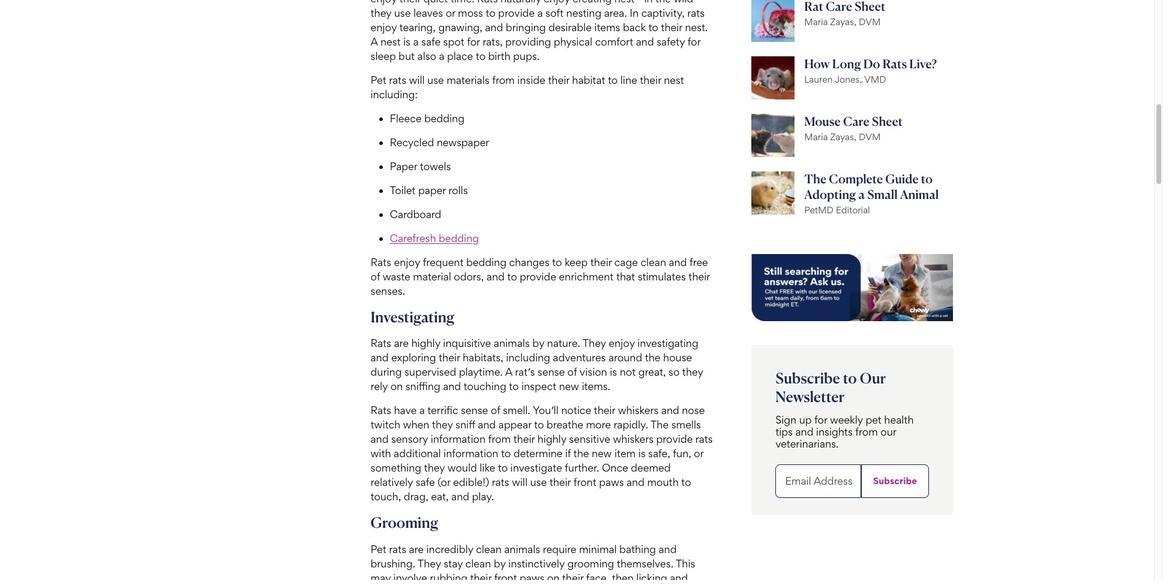 Task type: describe. For each thing, give the bounding box(es) containing it.
zayas, inside mouse care sheet maria zayas, dvm
[[830, 131, 856, 143]]

rats have a terrific sense of smell. you'll notice their whiskers and nose twitch when they sniff and appear to breathe more rapidly. the smells and sensory information from their highly sensitive whiskers provide rats with additional information to determine if the new item is safe, fun, or something they would like to investigate further. once deemed relatively safe (or edible!) rats will use their front paws and mouth to touch, drag, eat, and play.
[[371, 405, 713, 504]]

1 dvm from the top
[[859, 16, 881, 27]]

1 vertical spatial information
[[444, 448, 498, 461]]

and down deemed
[[627, 477, 645, 489]]

further.
[[565, 462, 599, 475]]

are inside pet rats are incredibly clean animals require minimal bathing and brushing. they stay clean by instinctively grooming themselves. this may involve rubbing their front paws on their face, then licking a
[[409, 544, 424, 557]]

2 vertical spatial they
[[424, 462, 445, 475]]

and up the during
[[371, 352, 389, 365]]

subscribe for subscribe to our newsletter
[[775, 369, 840, 387]]

touching
[[464, 381, 506, 393]]

petmd
[[804, 204, 834, 216]]

rats for rats enjoy frequent bedding changes to keep their cage clean and free of waste material odors, and to provide enrichment that stimulates their senses.
[[371, 256, 391, 269]]

is inside rats have a terrific sense of smell. you'll notice their whiskers and nose twitch when they sniff and appear to breathe more rapidly. the smells and sensory information from their highly sensitive whiskers provide rats with additional information to determine if the new item is safe, fun, or something they would like to investigate further. once deemed relatively safe (or edible!) rats will use their front paws and mouth to touch, drag, eat, and play.
[[638, 448, 646, 461]]

and up "terrific" on the left of page
[[443, 381, 461, 393]]

long
[[832, 56, 861, 71]]

nose
[[682, 405, 705, 417]]

appear
[[498, 419, 532, 432]]

how
[[804, 56, 830, 71]]

vmd
[[864, 74, 886, 85]]

licking
[[636, 573, 667, 581]]

rats for rats have a terrific sense of smell. you'll notice their whiskers and nose twitch when they sniff and appear to breathe more rapidly. the smells and sensory information from their highly sensitive whiskers provide rats with additional information to determine if the new item is safe, fun, or something they would like to investigate further. once deemed relatively safe (or edible!) rats will use their front paws and mouth to touch, drag, eat, and play.
[[371, 405, 391, 417]]

pet
[[866, 414, 882, 427]]

jones,
[[835, 74, 862, 85]]

that
[[616, 270, 635, 283]]

mouse
[[804, 114, 841, 129]]

nature.
[[547, 338, 580, 350]]

their down further.
[[550, 477, 571, 489]]

rats enjoy frequent bedding changes to keep their cage clean and free of waste material odors, and to provide enrichment that stimulates their senses.
[[371, 256, 710, 297]]

breathe
[[547, 419, 583, 432]]

sign
[[775, 414, 796, 427]]

stimulates
[[638, 270, 686, 283]]

on inside rats are highly inquisitive animals by nature. they enjoy investigating and exploring their habitats, including adventures around the house during supervised playtime. a rat's sense of vision is not great, so they rely on sniffing and touching to inspect new items.
[[391, 381, 403, 393]]

will inside rats have a terrific sense of smell. you'll notice their whiskers and nose twitch when they sniff and appear to breathe more rapidly. the smells and sensory information from their highly sensitive whiskers provide rats with additional information to determine if the new item is safe, fun, or something they would like to investigate further. once deemed relatively safe (or edible!) rats will use their front paws and mouth to touch, drag, eat, and play.
[[512, 477, 528, 489]]

including
[[506, 352, 550, 365]]

vision
[[580, 366, 607, 379]]

then
[[612, 573, 634, 581]]

smells
[[671, 419, 701, 432]]

sniff
[[456, 419, 475, 432]]

sheet
[[872, 114, 903, 129]]

their up enrichment
[[590, 256, 612, 269]]

on inside pet rats are incredibly clean animals require minimal bathing and brushing. they stay clean by instinctively grooming themselves. this may involve rubbing their front paws on their face, then licking a
[[547, 573, 560, 581]]

frequent
[[423, 256, 464, 269]]

something
[[371, 462, 421, 475]]

this
[[676, 558, 695, 571]]

adopting
[[804, 187, 856, 202]]

pet rats will use materials from inside their habitat to line their nest including:
[[371, 74, 684, 101]]

the inside rats are highly inquisitive animals by nature. they enjoy investigating and exploring their habitats, including adventures around the house during supervised playtime. a rat's sense of vision is not great, so they rely on sniffing and touching to inspect new items.
[[645, 352, 661, 365]]

a
[[505, 366, 512, 379]]

paper
[[390, 160, 417, 173]]

would
[[448, 462, 477, 475]]

1 vertical spatial whiskers
[[613, 434, 654, 446]]

newsletter
[[775, 389, 845, 407]]

have
[[394, 405, 417, 417]]

highly inside rats have a terrific sense of smell. you'll notice their whiskers and nose twitch when they sniff and appear to breathe more rapidly. the smells and sensory information from their highly sensitive whiskers provide rats with additional information to determine if the new item is safe, fun, or something they would like to investigate further. once deemed relatively safe (or edible!) rats will use their front paws and mouth to touch, drag, eat, and play.
[[537, 434, 566, 446]]

0 vertical spatial whiskers
[[618, 405, 659, 417]]

animal
[[900, 187, 939, 202]]

odors,
[[454, 270, 484, 283]]

pet rats are incredibly clean animals require minimal bathing and brushing. they stay clean by instinctively grooming themselves. this may involve rubbing their front paws on their face, then licking a
[[371, 544, 695, 581]]

the complete guide to adopting a small animal petmd editorial
[[804, 171, 939, 216]]

fun,
[[673, 448, 691, 461]]

investigating
[[638, 338, 698, 350]]

and inside "sign up for weekly pet health tips and insights from our veterinarians."
[[795, 426, 813, 439]]

subscribe for subscribe
[[873, 476, 917, 488]]

grooming
[[567, 558, 614, 571]]

instinctively
[[508, 558, 565, 571]]

eat,
[[431, 491, 449, 504]]

if
[[565, 448, 571, 461]]

free
[[689, 256, 708, 269]]

habitat
[[572, 74, 605, 86]]

brushing.
[[371, 558, 415, 571]]

the inside the complete guide to adopting a small animal petmd editorial
[[804, 171, 827, 186]]

a inside rats have a terrific sense of smell. you'll notice their whiskers and nose twitch when they sniff and appear to breathe more rapidly. the smells and sensory information from their highly sensitive whiskers provide rats with additional information to determine if the new item is safe, fun, or something they would like to investigate further. once deemed relatively safe (or edible!) rats will use their front paws and mouth to touch, drag, eat, and play.
[[419, 405, 425, 417]]

deemed
[[631, 462, 671, 475]]

veterinarians.
[[775, 438, 839, 451]]

pet for pet rats are incredibly clean animals require minimal bathing and brushing. they stay clean by instinctively grooming themselves. this may involve rubbing their front paws on their face, then licking a
[[371, 544, 386, 557]]

sense inside rats have a terrific sense of smell. you'll notice their whiskers and nose twitch when they sniff and appear to breathe more rapidly. the smells and sensory information from their highly sensitive whiskers provide rats with additional information to determine if the new item is safe, fun, or something they would like to investigate further. once deemed relatively safe (or edible!) rats will use their front paws and mouth to touch, drag, eat, and play.
[[461, 405, 488, 417]]

adventures
[[553, 352, 606, 365]]

playtime.
[[459, 366, 503, 379]]

for
[[814, 414, 827, 427]]

you'll
[[533, 405, 559, 417]]

from inside rats have a terrific sense of smell. you'll notice their whiskers and nose twitch when they sniff and appear to breathe more rapidly. the smells and sensory information from their highly sensitive whiskers provide rats with additional information to determine if the new item is safe, fun, or something they would like to investigate further. once deemed relatively safe (or edible!) rats will use their front paws and mouth to touch, drag, eat, and play.
[[488, 434, 511, 446]]

rats inside pet rats will use materials from inside their habitat to line their nest including:
[[389, 74, 406, 86]]

rats inside pet rats are incredibly clean animals require minimal bathing and brushing. they stay clean by instinctively grooming themselves. this may involve rubbing their front paws on their face, then licking a
[[389, 544, 406, 557]]

maria zayas, dvm link
[[747, 0, 958, 51]]

dvm inside mouse care sheet maria zayas, dvm
[[859, 131, 881, 143]]

animals inside pet rats are incredibly clean animals require minimal bathing and brushing. they stay clean by instinctively grooming themselves. this may involve rubbing their front paws on their face, then licking a
[[504, 544, 540, 557]]

relatively
[[371, 477, 413, 489]]

their down free
[[689, 270, 710, 283]]

new inside rats have a terrific sense of smell. you'll notice their whiskers and nose twitch when they sniff and appear to breathe more rapidly. the smells and sensory information from their highly sensitive whiskers provide rats with additional information to determine if the new item is safe, fun, or something they would like to investigate further. once deemed relatively safe (or edible!) rats will use their front paws and mouth to touch, drag, eat, and play.
[[592, 448, 612, 461]]

health
[[884, 414, 914, 427]]

their right line
[[640, 74, 661, 86]]

front inside pet rats are incredibly clean animals require minimal bathing and brushing. they stay clean by instinctively grooming themselves. this may involve rubbing their front paws on their face, then licking a
[[494, 573, 517, 581]]

around
[[609, 352, 642, 365]]

by inside rats are highly inquisitive animals by nature. they enjoy investigating and exploring their habitats, including adventures around the house during supervised playtime. a rat's sense of vision is not great, so they rely on sniffing and touching to inspect new items.
[[532, 338, 544, 350]]

subscribe to our newsletter
[[775, 369, 886, 407]]

new inside rats are highly inquisitive animals by nature. they enjoy investigating and exploring their habitats, including adventures around the house during supervised playtime. a rat's sense of vision is not great, so they rely on sniffing and touching to inspect new items.
[[559, 381, 579, 393]]

investigate
[[510, 462, 562, 475]]

maria zayas, dvm
[[804, 16, 881, 27]]

rats up or at bottom
[[695, 434, 713, 446]]

bedding inside the rats enjoy frequent bedding changes to keep their cage clean and free of waste material odors, and to provide enrichment that stimulates their senses.
[[466, 256, 506, 269]]

will inside pet rats will use materials from inside their habitat to line their nest including:
[[409, 74, 425, 86]]

determine
[[514, 448, 562, 461]]

additional
[[394, 448, 441, 461]]

enjoy inside rats are highly inquisitive animals by nature. they enjoy investigating and exploring their habitats, including adventures around the house during supervised playtime. a rat's sense of vision is not great, so they rely on sniffing and touching to inspect new items.
[[609, 338, 635, 350]]

and right 'sniff'
[[478, 419, 496, 432]]

animals inside rats are highly inquisitive animals by nature. they enjoy investigating and exploring their habitats, including adventures around the house during supervised playtime. a rat's sense of vision is not great, so they rely on sniffing and touching to inspect new items.
[[494, 338, 530, 350]]

materials
[[447, 74, 490, 86]]

waste
[[383, 270, 410, 283]]

changes
[[509, 256, 550, 269]]

rats inside how long do rats live? lauren jones, vmd
[[883, 56, 907, 71]]

to right like
[[498, 462, 508, 475]]

maria inside mouse care sheet maria zayas, dvm
[[804, 131, 828, 143]]

the inside rats have a terrific sense of smell. you'll notice their whiskers and nose twitch when they sniff and appear to breathe more rapidly. the smells and sensory information from their highly sensitive whiskers provide rats with additional information to determine if the new item is safe, fun, or something they would like to investigate further. once deemed relatively safe (or edible!) rats will use their front paws and mouth to touch, drag, eat, and play.
[[651, 419, 669, 432]]

guide
[[885, 171, 919, 186]]

paper
[[418, 184, 446, 197]]

clean inside the rats enjoy frequent bedding changes to keep their cage clean and free of waste material odors, and to provide enrichment that stimulates their senses.
[[641, 256, 666, 269]]

twitch
[[371, 419, 400, 432]]

involve
[[393, 573, 427, 581]]

paper towels
[[390, 160, 451, 173]]

require
[[543, 544, 576, 557]]

live?
[[909, 56, 937, 71]]

safe
[[416, 477, 435, 489]]

care
[[843, 114, 869, 129]]

to inside the complete guide to adopting a small animal petmd editorial
[[921, 171, 933, 186]]

mouth
[[647, 477, 679, 489]]

rubbing
[[430, 573, 467, 581]]



Task type: locate. For each thing, give the bounding box(es) containing it.
1 horizontal spatial by
[[532, 338, 544, 350]]

and inside pet rats are incredibly clean animals require minimal bathing and brushing. they stay clean by instinctively grooming themselves. this may involve rubbing their front paws on their face, then licking a
[[659, 544, 677, 557]]

front
[[574, 477, 596, 489], [494, 573, 517, 581]]

information up "would"
[[444, 448, 498, 461]]

cardboard
[[390, 208, 441, 221]]

0 vertical spatial new
[[559, 381, 579, 393]]

1 zayas, from the top
[[830, 16, 856, 27]]

zayas, inside maria zayas, dvm link
[[830, 16, 856, 27]]

is right item
[[638, 448, 646, 461]]

0 horizontal spatial they
[[418, 558, 441, 571]]

their right the rubbing
[[470, 573, 492, 581]]

1 vertical spatial they
[[418, 558, 441, 571]]

highly inside rats are highly inquisitive animals by nature. they enjoy investigating and exploring their habitats, including adventures around the house during supervised playtime. a rat's sense of vision is not great, so they rely on sniffing and touching to inspect new items.
[[411, 338, 440, 350]]

pet inside pet rats are incredibly clean animals require minimal bathing and brushing. they stay clean by instinctively grooming themselves. this may involve rubbing their front paws on their face, then licking a
[[371, 544, 386, 557]]

sense up 'sniff'
[[461, 405, 488, 417]]

animals up including
[[494, 338, 530, 350]]

use inside pet rats will use materials from inside their habitat to line their nest including:
[[427, 74, 444, 86]]

and
[[669, 256, 687, 269], [487, 270, 505, 283], [371, 352, 389, 365], [443, 381, 461, 393], [661, 405, 679, 417], [478, 419, 496, 432], [795, 426, 813, 439], [371, 434, 389, 446], [627, 477, 645, 489], [451, 491, 469, 504], [659, 544, 677, 557]]

they inside rats are highly inquisitive animals by nature. they enjoy investigating and exploring their habitats, including adventures around the house during supervised playtime. a rat's sense of vision is not great, so they rely on sniffing and touching to inspect new items.
[[583, 338, 606, 350]]

carefresh bedding
[[390, 232, 479, 245]]

to left line
[[608, 74, 618, 86]]

1 vertical spatial they
[[432, 419, 453, 432]]

the left smells
[[651, 419, 669, 432]]

0 vertical spatial dvm
[[859, 16, 881, 27]]

new up the notice
[[559, 381, 579, 393]]

0 horizontal spatial enjoy
[[394, 256, 420, 269]]

1 vertical spatial enjoy
[[609, 338, 635, 350]]

rats up twitch
[[371, 405, 391, 417]]

sense up inspect
[[538, 366, 565, 379]]

to inside pet rats will use materials from inside their habitat to line their nest including:
[[608, 74, 618, 86]]

0 vertical spatial clean
[[641, 256, 666, 269]]

use
[[427, 74, 444, 86], [530, 477, 547, 489]]

on right rely
[[391, 381, 403, 393]]

paws inside rats have a terrific sense of smell. you'll notice their whiskers and nose twitch when they sniff and appear to breathe more rapidly. the smells and sensory information from their highly sensitive whiskers provide rats with additional information to determine if the new item is safe, fun, or something they would like to investigate further. once deemed relatively safe (or edible!) rats will use their front paws and mouth to touch, drag, eat, and play.
[[599, 477, 624, 489]]

subscribe inside button
[[873, 476, 917, 488]]

1 vertical spatial the
[[651, 419, 669, 432]]

new down sensitive
[[592, 448, 612, 461]]

0 vertical spatial they
[[583, 338, 606, 350]]

0 horizontal spatial provide
[[520, 270, 556, 283]]

and up with
[[371, 434, 389, 446]]

recycled newspaper
[[390, 136, 489, 149]]

0 horizontal spatial new
[[559, 381, 579, 393]]

sense inside rats are highly inquisitive animals by nature. they enjoy investigating and exploring their habitats, including adventures around the house during supervised playtime. a rat's sense of vision is not great, so they rely on sniffing and touching to inspect new items.
[[538, 366, 565, 379]]

they right so
[[682, 366, 703, 379]]

fleece
[[390, 112, 422, 125]]

from left inside
[[492, 74, 515, 86]]

recycled
[[390, 136, 434, 149]]

is
[[610, 366, 617, 379], [638, 448, 646, 461]]

1 horizontal spatial subscribe
[[873, 476, 917, 488]]

subscribe up newsletter
[[775, 369, 840, 387]]

great,
[[638, 366, 666, 379]]

they up adventures
[[583, 338, 606, 350]]

0 vertical spatial they
[[682, 366, 703, 379]]

1 pet from the top
[[371, 74, 386, 86]]

0 horizontal spatial the
[[651, 419, 669, 432]]

1 horizontal spatial sense
[[538, 366, 565, 379]]

editorial
[[836, 204, 870, 216]]

rats for rats are highly inquisitive animals by nature. they enjoy investigating and exploring their habitats, including adventures around the house during supervised playtime. a rat's sense of vision is not great, so they rely on sniffing and touching to inspect new items.
[[371, 338, 391, 350]]

provide up "fun,"
[[656, 434, 693, 446]]

use left the materials
[[427, 74, 444, 86]]

they up involve
[[418, 558, 441, 571]]

and up smells
[[661, 405, 679, 417]]

new
[[559, 381, 579, 393], [592, 448, 612, 461]]

maria up how
[[804, 16, 828, 27]]

0 vertical spatial are
[[394, 338, 409, 350]]

sign up for weekly pet health tips and insights from our veterinarians.
[[775, 414, 914, 451]]

1 vertical spatial is
[[638, 448, 646, 461]]

smell.
[[503, 405, 530, 417]]

bedding up frequent
[[439, 232, 479, 245]]

rats inside the rats enjoy frequent bedding changes to keep their cage clean and free of waste material odors, and to provide enrichment that stimulates their senses.
[[371, 256, 391, 269]]

whiskers
[[618, 405, 659, 417], [613, 434, 654, 446]]

0 vertical spatial subscribe
[[775, 369, 840, 387]]

1 horizontal spatial of
[[491, 405, 500, 417]]

highly up exploring at the bottom
[[411, 338, 440, 350]]

0 horizontal spatial a
[[419, 405, 425, 417]]

touch,
[[371, 491, 401, 504]]

drag,
[[404, 491, 428, 504]]

0 horizontal spatial use
[[427, 74, 444, 86]]

they inside rats are highly inquisitive animals by nature. they enjoy investigating and exploring their habitats, including adventures around the house during supervised playtime. a rat's sense of vision is not great, so they rely on sniffing and touching to inspect new items.
[[682, 366, 703, 379]]

to up animal
[[921, 171, 933, 186]]

insights
[[816, 426, 853, 439]]

information down 'sniff'
[[431, 434, 486, 446]]

the inside rats have a terrific sense of smell. you'll notice their whiskers and nose twitch when they sniff and appear to breathe more rapidly. the smells and sensory information from their highly sensitive whiskers provide rats with additional information to determine if the new item is safe, fun, or something they would like to investigate further. once deemed relatively safe (or edible!) rats will use their front paws and mouth to touch, drag, eat, and play.
[[574, 448, 589, 461]]

rats up brushing.
[[389, 544, 406, 557]]

the right if
[[574, 448, 589, 461]]

0 vertical spatial is
[[610, 366, 617, 379]]

0 vertical spatial provide
[[520, 270, 556, 283]]

2 zayas, from the top
[[830, 131, 856, 143]]

rats up including:
[[389, 74, 406, 86]]

1 horizontal spatial provide
[[656, 434, 693, 446]]

0 vertical spatial the
[[804, 171, 827, 186]]

sniffing
[[406, 381, 440, 393]]

subscribe down our
[[873, 476, 917, 488]]

subscribe button
[[861, 465, 929, 499]]

rats up waste
[[371, 256, 391, 269]]

0 vertical spatial highly
[[411, 338, 440, 350]]

2 vertical spatial clean
[[465, 558, 491, 571]]

they down "terrific" on the left of page
[[432, 419, 453, 432]]

1 vertical spatial of
[[567, 366, 577, 379]]

1 vertical spatial will
[[512, 477, 528, 489]]

to down the appear
[[501, 448, 511, 461]]

or
[[694, 448, 704, 461]]

0 horizontal spatial paws
[[520, 573, 545, 581]]

from inside pet rats will use materials from inside their habitat to line their nest including:
[[492, 74, 515, 86]]

to left our
[[843, 369, 857, 387]]

whiskers up 'rapidly.'
[[618, 405, 659, 417]]

front down instinctively
[[494, 573, 517, 581]]

from
[[492, 74, 515, 86], [855, 426, 878, 439], [488, 434, 511, 446]]

themselves.
[[617, 558, 673, 571]]

1 vertical spatial are
[[409, 544, 424, 557]]

1 horizontal spatial on
[[547, 573, 560, 581]]

items.
[[582, 381, 610, 393]]

may
[[371, 573, 391, 581]]

1 horizontal spatial a
[[858, 187, 865, 202]]

1 horizontal spatial will
[[512, 477, 528, 489]]

0 horizontal spatial subscribe
[[775, 369, 840, 387]]

2 horizontal spatial of
[[567, 366, 577, 379]]

clean right the stay
[[465, 558, 491, 571]]

1 vertical spatial subscribe
[[873, 476, 917, 488]]

their down grooming
[[562, 573, 584, 581]]

zayas,
[[830, 16, 856, 27], [830, 131, 856, 143]]

provide
[[520, 270, 556, 283], [656, 434, 693, 446]]

to inside the subscribe to our newsletter
[[843, 369, 857, 387]]

of
[[371, 270, 380, 283], [567, 366, 577, 379], [491, 405, 500, 417]]

1 horizontal spatial they
[[583, 338, 606, 350]]

subscribe inside the subscribe to our newsletter
[[775, 369, 840, 387]]

0 horizontal spatial on
[[391, 381, 403, 393]]

a up when
[[419, 405, 425, 417]]

will down investigate at the bottom left
[[512, 477, 528, 489]]

is inside rats are highly inquisitive animals by nature. they enjoy investigating and exploring their habitats, including adventures around the house during supervised playtime. a rat's sense of vision is not great, so they rely on sniffing and touching to inspect new items.
[[610, 366, 617, 379]]

use down investigate at the bottom left
[[530, 477, 547, 489]]

of down adventures
[[567, 366, 577, 379]]

face,
[[586, 573, 609, 581]]

like
[[480, 462, 495, 475]]

0 vertical spatial of
[[371, 270, 380, 283]]

0 vertical spatial the
[[645, 352, 661, 365]]

inquisitive
[[443, 338, 491, 350]]

up
[[799, 414, 812, 427]]

0 vertical spatial on
[[391, 381, 403, 393]]

1 horizontal spatial paws
[[599, 477, 624, 489]]

their right inside
[[548, 74, 569, 86]]

0 vertical spatial enjoy
[[394, 256, 420, 269]]

grooming
[[371, 515, 438, 533]]

complete
[[829, 171, 883, 186]]

paws down instinctively
[[520, 573, 545, 581]]

1 horizontal spatial the
[[804, 171, 827, 186]]

rats right do at the right of page
[[883, 56, 907, 71]]

1 vertical spatial use
[[530, 477, 547, 489]]

1 vertical spatial new
[[592, 448, 612, 461]]

pet inside pet rats will use materials from inside their habitat to line their nest including:
[[371, 74, 386, 86]]

bedding for fleece bedding
[[424, 112, 464, 125]]

0 vertical spatial will
[[409, 74, 425, 86]]

clean
[[641, 256, 666, 269], [476, 544, 502, 557], [465, 558, 491, 571]]

0 vertical spatial animals
[[494, 338, 530, 350]]

1 vertical spatial the
[[574, 448, 589, 461]]

1 vertical spatial bedding
[[439, 232, 479, 245]]

and up the this
[[659, 544, 677, 557]]

0 vertical spatial a
[[858, 187, 865, 202]]

clean up stimulates
[[641, 256, 666, 269]]

their down the appear
[[513, 434, 535, 446]]

1 vertical spatial front
[[494, 573, 517, 581]]

to right mouth
[[681, 477, 691, 489]]

0 vertical spatial information
[[431, 434, 486, 446]]

maria down mouse
[[804, 131, 828, 143]]

of inside rats have a terrific sense of smell. you'll notice their whiskers and nose twitch when they sniff and appear to breathe more rapidly. the smells and sensory information from their highly sensitive whiskers provide rats with additional information to determine if the new item is safe, fun, or something they would like to investigate further. once deemed relatively safe (or edible!) rats will use their front paws and mouth to touch, drag, eat, and play.
[[491, 405, 500, 417]]

safe,
[[648, 448, 670, 461]]

they up safe
[[424, 462, 445, 475]]

carefresh bedding link
[[390, 232, 479, 245]]

clean right incredibly
[[476, 544, 502, 557]]

0 horizontal spatial is
[[610, 366, 617, 379]]

0 vertical spatial by
[[532, 338, 544, 350]]

highly down breathe
[[537, 434, 566, 446]]

1 vertical spatial animals
[[504, 544, 540, 557]]

dvm down the care
[[859, 131, 881, 143]]

and down edible!) on the left
[[451, 491, 469, 504]]

information
[[431, 434, 486, 446], [444, 448, 498, 461]]

1 vertical spatial dvm
[[859, 131, 881, 143]]

get instant vet help via chat or video. connect with a vet. chewy health image
[[751, 254, 953, 321]]

2 vertical spatial of
[[491, 405, 500, 417]]

to left keep
[[552, 256, 562, 269]]

a
[[858, 187, 865, 202], [419, 405, 425, 417]]

bedding up recycled newspaper
[[424, 112, 464, 125]]

rats inside rats are highly inquisitive animals by nature. they enjoy investigating and exploring their habitats, including adventures around the house during supervised playtime. a rat's sense of vision is not great, so they rely on sniffing and touching to inspect new items.
[[371, 338, 391, 350]]

will
[[409, 74, 425, 86], [512, 477, 528, 489]]

front down further.
[[574, 477, 596, 489]]

1 vertical spatial clean
[[476, 544, 502, 557]]

zayas, down the care
[[830, 131, 856, 143]]

from down the appear
[[488, 434, 511, 446]]

sense
[[538, 366, 565, 379], [461, 405, 488, 417]]

more
[[586, 419, 611, 432]]

and right odors,
[[487, 270, 505, 283]]

0 horizontal spatial by
[[494, 558, 506, 571]]

use inside rats have a terrific sense of smell. you'll notice their whiskers and nose twitch when they sniff and appear to breathe more rapidly. the smells and sensory information from their highly sensitive whiskers provide rats with additional information to determine if the new item is safe, fun, or something they would like to investigate further. once deemed relatively safe (or edible!) rats will use their front paws and mouth to touch, drag, eat, and play.
[[530, 477, 547, 489]]

of left smell.
[[491, 405, 500, 417]]

they inside pet rats are incredibly clean animals require minimal bathing and brushing. they stay clean by instinctively grooming themselves. this may involve rubbing their front paws on their face, then licking a
[[418, 558, 441, 571]]

0 vertical spatial pet
[[371, 74, 386, 86]]

provide inside the rats enjoy frequent bedding changes to keep their cage clean and free of waste material odors, and to provide enrichment that stimulates their senses.
[[520, 270, 556, 283]]

1 vertical spatial highly
[[537, 434, 566, 446]]

rat's
[[515, 366, 535, 379]]

bedding for carefresh bedding
[[439, 232, 479, 245]]

are up involve
[[409, 544, 424, 557]]

nest
[[664, 74, 684, 86]]

enjoy up around
[[609, 338, 635, 350]]

1 vertical spatial on
[[547, 573, 560, 581]]

rats down like
[[492, 477, 509, 489]]

2 vertical spatial bedding
[[466, 256, 506, 269]]

enjoy inside the rats enjoy frequent bedding changes to keep their cage clean and free of waste material odors, and to provide enrichment that stimulates their senses.
[[394, 256, 420, 269]]

None email field
[[775, 465, 861, 499]]

their inside rats are highly inquisitive animals by nature. they enjoy investigating and exploring their habitats, including adventures around the house during supervised playtime. a rat's sense of vision is not great, so they rely on sniffing and touching to inspect new items.
[[439, 352, 460, 365]]

pet for pet rats will use materials from inside their habitat to line their nest including:
[[371, 74, 386, 86]]

zayas, up long
[[830, 16, 856, 27]]

1 vertical spatial pet
[[371, 544, 386, 557]]

0 horizontal spatial highly
[[411, 338, 440, 350]]

rats up the during
[[371, 338, 391, 350]]

0 horizontal spatial front
[[494, 573, 517, 581]]

tips
[[775, 426, 793, 439]]

from inside "sign up for weekly pet health tips and insights from our veterinarians."
[[855, 426, 878, 439]]

by inside pet rats are incredibly clean animals require minimal bathing and brushing. they stay clean by instinctively grooming themselves. this may involve rubbing their front paws on their face, then licking a
[[494, 558, 506, 571]]

and right tips
[[795, 426, 813, 439]]

0 horizontal spatial sense
[[461, 405, 488, 417]]

animals
[[494, 338, 530, 350], [504, 544, 540, 557]]

edible!)
[[453, 477, 489, 489]]

with
[[371, 448, 391, 461]]

bedding
[[424, 112, 464, 125], [439, 232, 479, 245], [466, 256, 506, 269]]

to down changes
[[507, 270, 517, 283]]

terrific
[[427, 405, 458, 417]]

0 vertical spatial zayas,
[[830, 16, 856, 27]]

a inside the complete guide to adopting a small animal petmd editorial
[[858, 187, 865, 202]]

toilet paper rolls
[[390, 184, 468, 197]]

0 horizontal spatial will
[[409, 74, 425, 86]]

1 horizontal spatial the
[[645, 352, 661, 365]]

on
[[391, 381, 403, 393], [547, 573, 560, 581]]

keep
[[565, 256, 588, 269]]

rats inside rats have a terrific sense of smell. you'll notice their whiskers and nose twitch when they sniff and appear to breathe more rapidly. the smells and sensory information from their highly sensitive whiskers provide rats with additional information to determine if the new item is safe, fun, or something they would like to investigate further. once deemed relatively safe (or edible!) rats will use their front paws and mouth to touch, drag, eat, and play.
[[371, 405, 391, 417]]

0 vertical spatial use
[[427, 74, 444, 86]]

newspaper
[[437, 136, 489, 149]]

habitats,
[[463, 352, 503, 365]]

1 vertical spatial a
[[419, 405, 425, 417]]

1 vertical spatial paws
[[520, 573, 545, 581]]

they
[[682, 366, 703, 379], [432, 419, 453, 432], [424, 462, 445, 475]]

of inside rats are highly inquisitive animals by nature. they enjoy investigating and exploring their habitats, including adventures around the house during supervised playtime. a rat's sense of vision is not great, so they rely on sniffing and touching to inspect new items.
[[567, 366, 577, 379]]

line
[[620, 74, 637, 86]]

incredibly
[[426, 544, 473, 557]]

2 maria from the top
[[804, 131, 828, 143]]

front inside rats have a terrific sense of smell. you'll notice their whiskers and nose twitch when they sniff and appear to breathe more rapidly. the smells and sensory information from their highly sensitive whiskers provide rats with additional information to determine if the new item is safe, fun, or something they would like to investigate further. once deemed relatively safe (or edible!) rats will use their front paws and mouth to touch, drag, eat, and play.
[[574, 477, 596, 489]]

house
[[663, 352, 692, 365]]

1 horizontal spatial enjoy
[[609, 338, 635, 350]]

from left our
[[855, 426, 878, 439]]

1 horizontal spatial new
[[592, 448, 612, 461]]

the up adopting
[[804, 171, 827, 186]]

investigating
[[371, 308, 455, 326]]

mouse care sheet maria zayas, dvm
[[804, 114, 903, 143]]

supervised
[[404, 366, 456, 379]]

sensory
[[391, 434, 428, 446]]

carefresh
[[390, 232, 436, 245]]

their up more
[[594, 405, 615, 417]]

by left instinctively
[[494, 558, 506, 571]]

of inside the rats enjoy frequent bedding changes to keep their cage clean and free of waste material odors, and to provide enrichment that stimulates their senses.
[[371, 270, 380, 283]]

rely
[[371, 381, 388, 393]]

to inside rats are highly inquisitive animals by nature. they enjoy investigating and exploring their habitats, including adventures around the house during supervised playtime. a rat's sense of vision is not great, so they rely on sniffing and touching to inspect new items.
[[509, 381, 519, 393]]

1 vertical spatial by
[[494, 558, 506, 571]]

a down complete
[[858, 187, 865, 202]]

are inside rats are highly inquisitive animals by nature. they enjoy investigating and exploring their habitats, including adventures around the house during supervised playtime. a rat's sense of vision is not great, so they rely on sniffing and touching to inspect new items.
[[394, 338, 409, 350]]

will up including:
[[409, 74, 425, 86]]

0 vertical spatial maria
[[804, 16, 828, 27]]

paws down once
[[599, 477, 624, 489]]

rolls
[[448, 184, 468, 197]]

are up exploring at the bottom
[[394, 338, 409, 350]]

1 vertical spatial provide
[[656, 434, 693, 446]]

1 maria from the top
[[804, 16, 828, 27]]

dvm up do at the right of page
[[859, 16, 881, 27]]

1 vertical spatial zayas,
[[830, 131, 856, 143]]

paws inside pet rats are incredibly clean animals require minimal bathing and brushing. they stay clean by instinctively grooming themselves. this may involve rubbing their front paws on their face, then licking a
[[520, 573, 545, 581]]

0 horizontal spatial the
[[574, 448, 589, 461]]

including:
[[371, 88, 418, 101]]

to down a
[[509, 381, 519, 393]]

pet up including:
[[371, 74, 386, 86]]

play.
[[472, 491, 494, 504]]

is left the not
[[610, 366, 617, 379]]

enjoy up waste
[[394, 256, 420, 269]]

0 vertical spatial front
[[574, 477, 596, 489]]

pet up brushing.
[[371, 544, 386, 557]]

1 horizontal spatial front
[[574, 477, 596, 489]]

small
[[867, 187, 898, 202]]

fleece bedding
[[390, 112, 464, 125]]

0 vertical spatial paws
[[599, 477, 624, 489]]

bedding up odors,
[[466, 256, 506, 269]]

during
[[371, 366, 402, 379]]

paws
[[599, 477, 624, 489], [520, 573, 545, 581]]

their down inquisitive
[[439, 352, 460, 365]]

2 dvm from the top
[[859, 131, 881, 143]]

once
[[602, 462, 628, 475]]

1 horizontal spatial is
[[638, 448, 646, 461]]

0 vertical spatial bedding
[[424, 112, 464, 125]]

to down you'll
[[534, 419, 544, 432]]

1 horizontal spatial highly
[[537, 434, 566, 446]]

provide down changes
[[520, 270, 556, 283]]

1 horizontal spatial use
[[530, 477, 547, 489]]

how long do rats live? lauren jones, vmd
[[804, 56, 937, 85]]

1 vertical spatial maria
[[804, 131, 828, 143]]

whiskers down 'rapidly.'
[[613, 434, 654, 446]]

animals up instinctively
[[504, 544, 540, 557]]

2 pet from the top
[[371, 544, 386, 557]]

and left free
[[669, 256, 687, 269]]

provide inside rats have a terrific sense of smell. you'll notice their whiskers and nose twitch when they sniff and appear to breathe more rapidly. the smells and sensory information from their highly sensitive whiskers provide rats with additional information to determine if the new item is safe, fun, or something they would like to investigate further. once deemed relatively safe (or edible!) rats will use their front paws and mouth to touch, drag, eat, and play.
[[656, 434, 693, 446]]

(or
[[438, 477, 450, 489]]

0 vertical spatial sense
[[538, 366, 565, 379]]

senses.
[[371, 285, 405, 297]]

1 vertical spatial sense
[[461, 405, 488, 417]]

0 horizontal spatial of
[[371, 270, 380, 283]]

of up senses.
[[371, 270, 380, 283]]



Task type: vqa. For each thing, say whether or not it's contained in the screenshot.
pinterest icon
no



